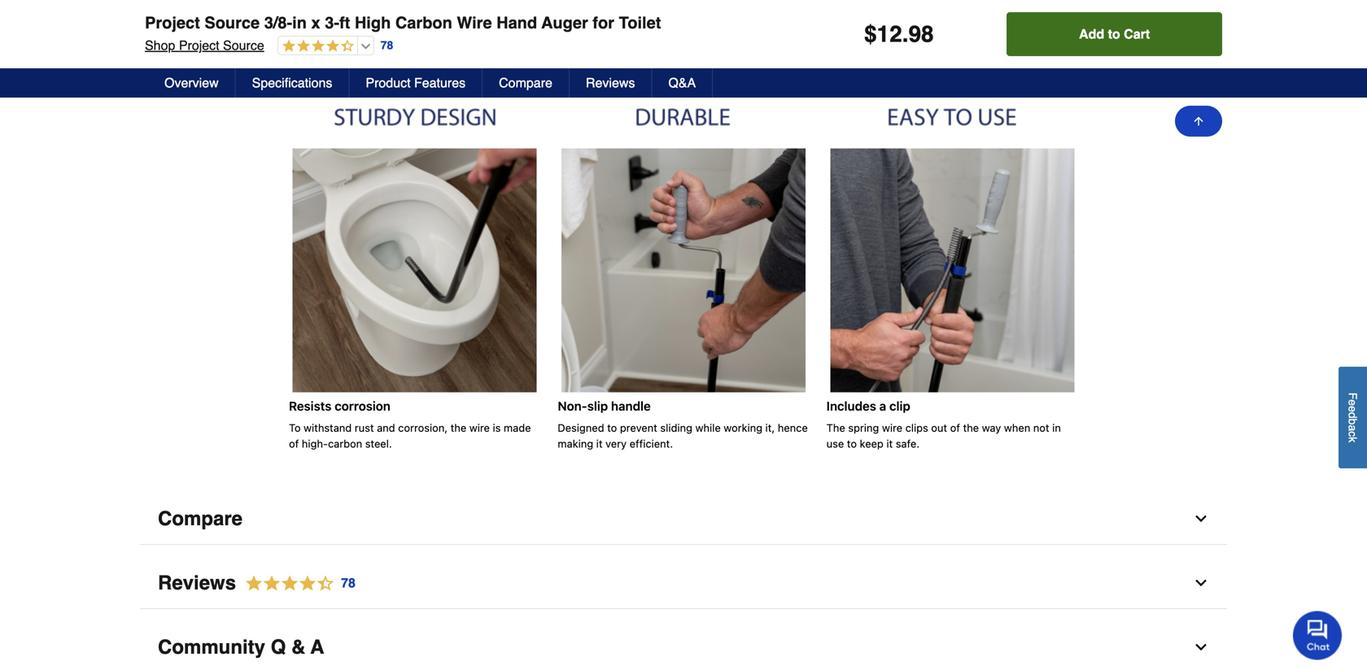 Task type: vqa. For each thing, say whether or not it's contained in the screenshot.
the 8:
no



Task type: describe. For each thing, give the bounding box(es) containing it.
wire
[[457, 13, 492, 32]]

add to cart
[[1079, 26, 1150, 42]]

0 vertical spatial 4.4 stars image
[[278, 39, 354, 54]]

1 vertical spatial project
[[179, 38, 219, 53]]

product features button
[[350, 68, 483, 98]]

q&a button
[[652, 68, 713, 98]]

3-
[[325, 13, 339, 32]]

community
[[158, 637, 265, 659]]

1 horizontal spatial 78
[[381, 39, 393, 52]]

add to cart button
[[1007, 12, 1223, 56]]

for
[[593, 13, 614, 32]]

&
[[291, 637, 306, 659]]

1 vertical spatial source
[[223, 38, 264, 53]]

auger
[[542, 13, 588, 32]]

toilet
[[619, 13, 661, 32]]

f e e d b a c k
[[1347, 393, 1360, 443]]

overview
[[164, 75, 219, 90]]

hand
[[497, 13, 537, 32]]

chevron down image for community q & a
[[1193, 640, 1210, 656]]

community q & a
[[158, 637, 324, 659]]

q&a
[[669, 75, 696, 90]]

a
[[1347, 425, 1360, 431]]

project source 3/8-in x 3-ft high carbon wire hand auger for toilet
[[145, 13, 661, 32]]

shop
[[145, 38, 175, 53]]

chat invite button image
[[1293, 611, 1343, 661]]

reviews button
[[570, 68, 652, 98]]

to
[[1108, 26, 1121, 42]]

add
[[1079, 26, 1105, 42]]

in
[[292, 13, 307, 32]]

$ 12 . 98
[[864, 21, 934, 47]]

cart
[[1124, 26, 1150, 42]]

3/8-
[[264, 13, 292, 32]]

q
[[271, 637, 286, 659]]

0 vertical spatial compare button
[[483, 68, 570, 98]]

features
[[414, 75, 466, 90]]

12
[[877, 21, 902, 47]]

1 e from the top
[[1347, 400, 1360, 406]]



Task type: locate. For each thing, give the bounding box(es) containing it.
community q & a button
[[140, 623, 1227, 671]]

$
[[864, 21, 877, 47]]

.
[[902, 21, 909, 47]]

reviews up community
[[158, 572, 236, 595]]

project
[[145, 13, 200, 32], [179, 38, 219, 53]]

chevron down image down chevron down image
[[1193, 640, 1210, 656]]

e
[[1347, 400, 1360, 406], [1347, 406, 1360, 412]]

1 horizontal spatial reviews
[[586, 75, 635, 90]]

0 vertical spatial reviews
[[586, 75, 635, 90]]

chevron down image for compare
[[1193, 511, 1210, 527]]

source down 3/8-
[[223, 38, 264, 53]]

1 vertical spatial 78
[[341, 576, 356, 591]]

4.4 stars image up &
[[236, 573, 356, 595]]

78
[[381, 39, 393, 52], [341, 576, 356, 591]]

0 vertical spatial compare
[[499, 75, 553, 90]]

1 vertical spatial compare button
[[140, 494, 1227, 545]]

0 horizontal spatial reviews
[[158, 572, 236, 595]]

1 vertical spatial reviews
[[158, 572, 236, 595]]

arrow up image
[[1192, 115, 1205, 128]]

reviews down the for
[[586, 75, 635, 90]]

c
[[1347, 431, 1360, 437]]

chevron down image
[[1193, 575, 1210, 592]]

1 vertical spatial 4.4 stars image
[[236, 573, 356, 595]]

overview button
[[148, 68, 236, 98]]

0 vertical spatial 78
[[381, 39, 393, 52]]

4.4 stars image containing 78
[[236, 573, 356, 595]]

0 horizontal spatial 78
[[341, 576, 356, 591]]

x
[[311, 13, 320, 32]]

shop project source
[[145, 38, 264, 53]]

source
[[205, 13, 260, 32], [223, 38, 264, 53]]

product features
[[366, 75, 466, 90]]

k
[[1347, 437, 1360, 443]]

chevron down image
[[1193, 511, 1210, 527], [1193, 640, 1210, 656]]

e up d
[[1347, 400, 1360, 406]]

specifications button
[[236, 68, 350, 98]]

chevron down image inside community q & a button
[[1193, 640, 1210, 656]]

b
[[1347, 419, 1360, 425]]

f e e d b a c k button
[[1339, 367, 1367, 469]]

carbon
[[395, 13, 452, 32]]

e up 'b'
[[1347, 406, 1360, 412]]

high
[[355, 13, 391, 32]]

compare button
[[483, 68, 570, 98], [140, 494, 1227, 545]]

d
[[1347, 412, 1360, 419]]

0 vertical spatial project
[[145, 13, 200, 32]]

4.4 stars image down the x
[[278, 39, 354, 54]]

1 horizontal spatial compare
[[499, 75, 553, 90]]

project up "overview"
[[179, 38, 219, 53]]

ft
[[339, 13, 350, 32]]

1 vertical spatial chevron down image
[[1193, 640, 1210, 656]]

2 e from the top
[[1347, 406, 1360, 412]]

4.4 stars image
[[278, 39, 354, 54], [236, 573, 356, 595]]

0 horizontal spatial compare
[[158, 508, 243, 530]]

78 inside 4.4 stars image
[[341, 576, 356, 591]]

chevron down image up chevron down image
[[1193, 511, 1210, 527]]

project up shop in the left top of the page
[[145, 13, 200, 32]]

98
[[909, 21, 934, 47]]

reviews
[[586, 75, 635, 90], [158, 572, 236, 595]]

a
[[311, 637, 324, 659]]

product
[[366, 75, 411, 90]]

reviews inside button
[[586, 75, 635, 90]]

specifications
[[252, 75, 332, 90]]

f
[[1347, 393, 1360, 400]]

compare
[[499, 75, 553, 90], [158, 508, 243, 530]]

1 chevron down image from the top
[[1193, 511, 1210, 527]]

0 vertical spatial chevron down image
[[1193, 511, 1210, 527]]

chevron down image inside "compare" button
[[1193, 511, 1210, 527]]

source up shop project source
[[205, 13, 260, 32]]

1 vertical spatial compare
[[158, 508, 243, 530]]

0 vertical spatial source
[[205, 13, 260, 32]]

2 chevron down image from the top
[[1193, 640, 1210, 656]]



